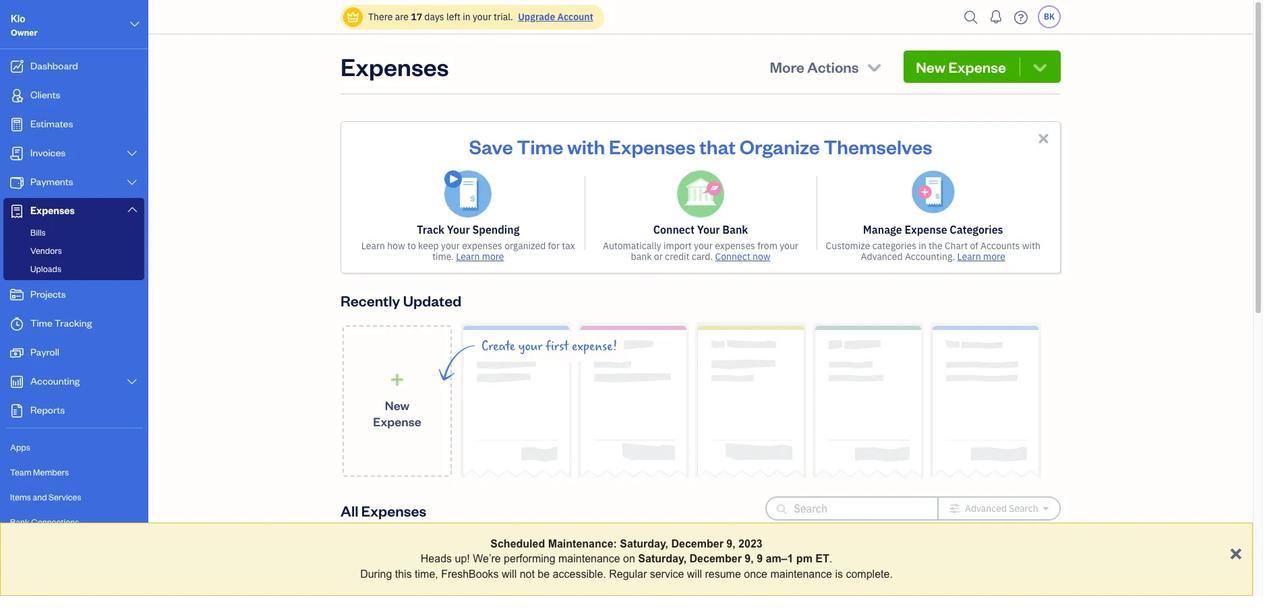 Task type: describe. For each thing, give the bounding box(es) containing it.
new expense button
[[904, 51, 1061, 83]]

new expense inside button
[[916, 57, 1006, 76]]

expenses for organized
[[462, 240, 502, 252]]

0 horizontal spatial bank
[[598, 548, 622, 562]]

maintenance:
[[548, 539, 617, 550]]

time. inside learn how to keep your expenses organized for tax time.
[[432, 251, 454, 263]]

with inside customize categories in the chart of accounts with advanced accounting.
[[1022, 240, 1040, 252]]

is
[[835, 569, 843, 580]]

your inside learn how to keep your expenses organized for tax time.
[[441, 240, 460, 252]]

klo owner
[[11, 12, 38, 38]]

1 will from the left
[[502, 569, 517, 580]]

timer image
[[9, 318, 25, 331]]

reports link
[[3, 398, 144, 426]]

payments
[[30, 175, 73, 188]]

notifications image
[[985, 3, 1007, 30]]

trial.
[[494, 11, 513, 23]]

1 vertical spatial saturday,
[[638, 554, 687, 565]]

up!
[[455, 554, 470, 565]]

there are 17 days left in your trial. upgrade account
[[368, 11, 593, 23]]

regular
[[609, 569, 647, 580]]

payroll
[[30, 346, 59, 359]]

freshbooks
[[441, 569, 499, 580]]

performing
[[504, 554, 555, 565]]

main element
[[0, 0, 182, 597]]

time tracking link
[[3, 311, 144, 339]]

items
[[10, 492, 31, 503]]

on for start
[[819, 548, 831, 562]]

× dialog
[[0, 523, 1253, 597]]

expenses inside automatically import your expenses from your bank or credit card.
[[715, 240, 755, 252]]

recently
[[341, 291, 400, 310]]

1 vertical spatial 9,
[[745, 554, 754, 565]]

themselves
[[824, 134, 932, 159]]

a
[[759, 548, 764, 562]]

card.
[[692, 251, 713, 263]]

accounting
[[30, 375, 80, 388]]

1 horizontal spatial time.
[[851, 548, 875, 562]]

close image
[[1036, 131, 1051, 146]]

learn for manage expense categories
[[957, 251, 981, 263]]

more for categories
[[983, 251, 1005, 263]]

upgrade account link
[[515, 11, 593, 23]]

new expense button
[[904, 51, 1061, 83]]

reports
[[30, 404, 65, 417]]

connect your bank to import expenses and get a head start on tax time.
[[531, 548, 875, 562]]

organized
[[505, 240, 546, 252]]

advanced
[[861, 251, 903, 263]]

bank connections
[[10, 517, 79, 528]]

chevrondown image for more actions
[[865, 57, 884, 76]]

0 horizontal spatial connect
[[531, 548, 571, 562]]

expense for manage expense categories image
[[905, 223, 947, 237]]

upgrade
[[518, 11, 555, 23]]

0 vertical spatial with
[[567, 134, 605, 159]]

categories
[[872, 240, 916, 252]]

accounting.
[[905, 251, 955, 263]]

clients
[[30, 88, 60, 101]]

plus image
[[389, 373, 405, 387]]

customize
[[826, 240, 870, 252]]

9
[[757, 554, 763, 565]]

track your spending image
[[445, 171, 492, 218]]

your down "connect your bank"
[[694, 240, 713, 252]]

not
[[520, 569, 535, 580]]

get
[[741, 548, 756, 562]]

automatically import your expenses from your bank or credit card.
[[603, 240, 798, 263]]

items and services
[[10, 492, 81, 503]]

your right the from
[[780, 240, 798, 252]]

new inside button
[[916, 57, 946, 76]]

0 horizontal spatial new
[[385, 398, 410, 413]]

Search text field
[[794, 498, 915, 520]]

or
[[654, 251, 663, 263]]

estimates
[[30, 117, 73, 130]]

1 vertical spatial december
[[690, 554, 742, 565]]

we're
[[473, 554, 501, 565]]

your for connect
[[697, 223, 720, 237]]

more actions
[[770, 57, 859, 76]]

import inside automatically import your expenses from your bank or credit card.
[[664, 240, 692, 252]]

invoices
[[30, 146, 66, 159]]

automatically
[[603, 240, 661, 252]]

vendors link
[[6, 243, 142, 259]]

chart image
[[9, 376, 25, 389]]

are
[[395, 11, 409, 23]]

customize categories in the chart of accounts with advanced accounting.
[[826, 240, 1040, 263]]

connect for connect your bank
[[653, 223, 695, 237]]

learn more for categories
[[957, 251, 1005, 263]]

tax inside learn how to keep your expenses organized for tax time.
[[562, 240, 575, 252]]

of
[[970, 240, 978, 252]]

organize
[[740, 134, 820, 159]]

how
[[387, 240, 405, 252]]

new expense link
[[343, 326, 452, 477]]

0 vertical spatial 9,
[[726, 539, 735, 550]]

that
[[699, 134, 736, 159]]

invoices link
[[3, 140, 144, 168]]

your up accessible. at the bottom left of the page
[[574, 548, 595, 562]]

search image
[[960, 7, 982, 27]]

client image
[[9, 89, 25, 103]]

klo
[[11, 12, 25, 25]]

your left first
[[518, 339, 543, 355]]

chevrondown image for new expense
[[1031, 57, 1049, 76]]

during
[[360, 569, 392, 580]]

0 vertical spatial december
[[671, 539, 724, 550]]

invoice image
[[9, 147, 25, 160]]

more
[[770, 57, 804, 76]]

connect now
[[715, 251, 770, 263]]

complete.
[[846, 569, 893, 580]]

payments link
[[3, 169, 144, 197]]

pm
[[796, 554, 813, 565]]

clients link
[[3, 82, 144, 110]]

days
[[424, 11, 444, 23]]

recently updated
[[341, 291, 462, 310]]

more for spending
[[482, 251, 504, 263]]

settings
[[10, 542, 41, 553]]

1 vertical spatial import
[[637, 548, 669, 562]]

time inside main 'element'
[[30, 317, 52, 330]]



Task type: vqa. For each thing, say whether or not it's contained in the screenshot.
Address Line 1
no



Task type: locate. For each thing, give the bounding box(es) containing it.
1 vertical spatial to
[[624, 548, 634, 562]]

1 chevrondown image from the left
[[865, 57, 884, 76]]

bank connections link
[[3, 511, 144, 535]]

0 horizontal spatial with
[[567, 134, 605, 159]]

2 your from the left
[[697, 223, 720, 237]]

9, left 9 at the right bottom of page
[[745, 554, 754, 565]]

save
[[469, 134, 513, 159]]

1 horizontal spatial 9,
[[745, 554, 754, 565]]

1 more from the left
[[482, 251, 504, 263]]

chevrondown image inside more actions dropdown button
[[865, 57, 884, 76]]

0 vertical spatial saturday,
[[620, 539, 668, 550]]

2 horizontal spatial learn
[[957, 251, 981, 263]]

0 horizontal spatial chevrondown image
[[865, 57, 884, 76]]

bank down items in the left bottom of the page
[[10, 517, 30, 528]]

and left get
[[720, 548, 738, 562]]

1 horizontal spatial will
[[687, 569, 702, 580]]

this
[[395, 569, 412, 580]]

1 horizontal spatial bank
[[631, 251, 652, 263]]

0 horizontal spatial your
[[447, 223, 470, 237]]

0 horizontal spatial on
[[623, 554, 635, 565]]

uploads
[[30, 264, 61, 274]]

1 horizontal spatial time
[[517, 134, 563, 159]]

go to help image
[[1010, 7, 1032, 27]]

estimate image
[[9, 118, 25, 131]]

projects
[[30, 288, 66, 301]]

bank inside main 'element'
[[10, 517, 30, 528]]

connect up credit
[[653, 223, 695, 237]]

will left not
[[502, 569, 517, 580]]

am–1
[[766, 554, 793, 565]]

your up automatically import your expenses from your bank or credit card.
[[697, 223, 720, 237]]

on for maintenance
[[623, 554, 635, 565]]

connect for connect now
[[715, 251, 750, 263]]

1 horizontal spatial and
[[720, 548, 738, 562]]

0 horizontal spatial will
[[502, 569, 517, 580]]

bank inside automatically import your expenses from your bank or credit card.
[[631, 251, 652, 263]]

will
[[502, 569, 517, 580], [687, 569, 702, 580]]

categories
[[950, 223, 1003, 237]]

money image
[[9, 347, 25, 360]]

bk
[[1044, 11, 1055, 22]]

your right keep
[[441, 240, 460, 252]]

bills
[[30, 227, 46, 238]]

expenses
[[341, 51, 449, 82], [609, 134, 696, 159], [30, 204, 75, 217], [361, 501, 426, 520]]

on right start
[[819, 548, 831, 562]]

chevron large down image inside accounting link
[[126, 377, 138, 388]]

chevron large down image for expenses
[[126, 204, 138, 215]]

apps link
[[3, 436, 144, 460]]

et
[[815, 554, 829, 565]]

1 horizontal spatial connect
[[653, 223, 695, 237]]

items and services link
[[3, 486, 144, 510]]

learn inside learn how to keep your expenses organized for tax time.
[[361, 240, 385, 252]]

0 horizontal spatial 9,
[[726, 539, 735, 550]]

1 vertical spatial chevron large down image
[[126, 177, 138, 188]]

chevron large down image for invoices
[[126, 148, 138, 159]]

2 more from the left
[[983, 251, 1005, 263]]

time,
[[415, 569, 438, 580]]

expenses inside main 'element'
[[30, 204, 75, 217]]

2 learn more from the left
[[957, 251, 1005, 263]]

0 vertical spatial time.
[[432, 251, 454, 263]]

keep
[[418, 240, 439, 252]]

1 chevron large down image from the top
[[126, 148, 138, 159]]

head
[[767, 548, 791, 562]]

1 vertical spatial in
[[919, 240, 926, 252]]

projects link
[[3, 282, 144, 310]]

accessible.
[[553, 569, 606, 580]]

1 horizontal spatial in
[[919, 240, 926, 252]]

tax
[[562, 240, 575, 252], [833, 548, 848, 562]]

saturday,
[[620, 539, 668, 550], [638, 554, 687, 565]]

and right items in the left bottom of the page
[[33, 492, 47, 503]]

0 horizontal spatial and
[[33, 492, 47, 503]]

1 horizontal spatial chevrondown image
[[1031, 57, 1049, 76]]

maintenance down the pm
[[770, 569, 832, 580]]

service
[[650, 569, 684, 580]]

learn down categories
[[957, 251, 981, 263]]

expenses for and
[[671, 548, 717, 562]]

expenses inside learn how to keep your expenses organized for tax time.
[[462, 240, 502, 252]]

maintenance
[[558, 554, 620, 565], [770, 569, 832, 580]]

1 vertical spatial tax
[[833, 548, 848, 562]]

0 horizontal spatial in
[[463, 11, 470, 23]]

bank up connect now
[[722, 223, 748, 237]]

0 horizontal spatial expense
[[373, 414, 421, 429]]

chevrondown image right actions
[[865, 57, 884, 76]]

0 vertical spatial in
[[463, 11, 470, 23]]

report image
[[9, 405, 25, 418]]

manage
[[863, 223, 902, 237]]

time
[[517, 134, 563, 159], [30, 317, 52, 330]]

0 vertical spatial import
[[664, 240, 692, 252]]

time right timer 'image'
[[30, 317, 52, 330]]

chevron large down image inside payments link
[[126, 177, 138, 188]]

to
[[407, 240, 416, 252], [624, 548, 634, 562]]

chevron large down image down estimates link at the top of the page
[[126, 148, 138, 159]]

in right the left
[[463, 11, 470, 23]]

0 horizontal spatial new expense
[[373, 398, 421, 429]]

2 vertical spatial connect
[[531, 548, 571, 562]]

for
[[548, 240, 560, 252]]

settings link
[[3, 536, 144, 560]]

0 vertical spatial chevron large down image
[[126, 148, 138, 159]]

chevron large down image
[[129, 16, 141, 32], [126, 377, 138, 388]]

and inside main 'element'
[[33, 492, 47, 503]]

expense
[[948, 57, 1006, 76], [905, 223, 947, 237], [373, 414, 421, 429]]

owner
[[11, 27, 38, 38]]

connections
[[31, 517, 79, 528]]

time right save
[[517, 134, 563, 159]]

expense!
[[572, 339, 617, 355]]

1 horizontal spatial new
[[916, 57, 946, 76]]

0 vertical spatial maintenance
[[558, 554, 620, 565]]

1 vertical spatial time
[[30, 317, 52, 330]]

chevron large down image
[[126, 148, 138, 159], [126, 177, 138, 188], [126, 204, 138, 215]]

2 will from the left
[[687, 569, 702, 580]]

0 horizontal spatial bank
[[10, 517, 30, 528]]

track your spending
[[417, 223, 520, 237]]

be
[[538, 569, 550, 580]]

accounts
[[981, 240, 1020, 252]]

actions
[[807, 57, 859, 76]]

tracking
[[54, 317, 92, 330]]

tax right for
[[562, 240, 575, 252]]

expense inside button
[[948, 57, 1006, 76]]

on
[[819, 548, 831, 562], [623, 554, 635, 565]]

bank
[[722, 223, 748, 237], [10, 517, 30, 528]]

crown image
[[346, 10, 360, 24]]

apps
[[10, 442, 30, 453]]

team
[[10, 467, 31, 478]]

learn more down 'track your spending'
[[456, 251, 504, 263]]

in
[[463, 11, 470, 23], [919, 240, 926, 252]]

more
[[482, 251, 504, 263], [983, 251, 1005, 263]]

time. up complete.
[[851, 548, 875, 562]]

more down spending
[[482, 251, 504, 263]]

0 horizontal spatial time.
[[432, 251, 454, 263]]

2 horizontal spatial expense
[[948, 57, 1006, 76]]

bank left or
[[631, 251, 652, 263]]

expense down search 'icon'
[[948, 57, 1006, 76]]

save time with expenses that organize themselves
[[469, 134, 932, 159]]

0 horizontal spatial maintenance
[[558, 554, 620, 565]]

2 horizontal spatial connect
[[715, 251, 750, 263]]

0 vertical spatial to
[[407, 240, 416, 252]]

0 horizontal spatial learn more
[[456, 251, 504, 263]]

1 horizontal spatial to
[[624, 548, 634, 562]]

1 horizontal spatial new expense
[[916, 57, 1006, 76]]

1 learn more from the left
[[456, 251, 504, 263]]

your for track
[[447, 223, 470, 237]]

your left trial.
[[473, 11, 491, 23]]

manage expense categories image
[[912, 171, 955, 214]]

0 horizontal spatial to
[[407, 240, 416, 252]]

0 vertical spatial connect
[[653, 223, 695, 237]]

1 your from the left
[[447, 223, 470, 237]]

1 vertical spatial bank
[[598, 548, 622, 562]]

track
[[417, 223, 444, 237]]

connect your bank button
[[531, 547, 622, 563]]

expense down plus icon
[[373, 414, 421, 429]]

0 vertical spatial tax
[[562, 240, 575, 252]]

1 horizontal spatial learn
[[456, 251, 480, 263]]

connect up 'be'
[[531, 548, 571, 562]]

1 horizontal spatial more
[[983, 251, 1005, 263]]

1 vertical spatial new
[[385, 398, 410, 413]]

chevron large down image down invoices 'link'
[[126, 177, 138, 188]]

chart
[[945, 240, 968, 252]]

will down connect your bank to import expenses and get a head start on tax time.
[[687, 569, 702, 580]]

team members
[[10, 467, 69, 478]]

services
[[49, 492, 81, 503]]

learn left how
[[361, 240, 385, 252]]

import
[[664, 240, 692, 252], [637, 548, 669, 562]]

connect your bank
[[653, 223, 748, 237]]

0 vertical spatial bank
[[631, 251, 652, 263]]

estimates link
[[3, 111, 144, 139]]

learn more down categories
[[957, 251, 1005, 263]]

3 chevron large down image from the top
[[126, 204, 138, 215]]

0 vertical spatial new expense
[[916, 57, 1006, 76]]

to right how
[[407, 240, 416, 252]]

tax right .
[[833, 548, 848, 562]]

create
[[481, 339, 515, 355]]

scheduled
[[490, 539, 545, 550]]

1 horizontal spatial tax
[[833, 548, 848, 562]]

expenses up "service"
[[671, 548, 717, 562]]

on inside 'scheduled maintenance: saturday, december 9, 2023 heads up! we're performing maintenance on saturday, december 9, 9 am–1 pm et . during this time, freshbooks will not be accessible. regular service will resume once maintenance is complete.'
[[623, 554, 635, 565]]

2 chevrondown image from the left
[[1031, 57, 1049, 76]]

and
[[33, 492, 47, 503], [720, 548, 738, 562]]

expense image
[[9, 205, 25, 218]]

team members link
[[3, 461, 144, 485]]

learn down 'track your spending'
[[456, 251, 480, 263]]

2023
[[738, 539, 762, 550]]

dashboard
[[30, 59, 78, 72]]

expense up the
[[905, 223, 947, 237]]

1 horizontal spatial with
[[1022, 240, 1040, 252]]

account
[[557, 11, 593, 23]]

new expense down plus icon
[[373, 398, 421, 429]]

2 vertical spatial expense
[[373, 414, 421, 429]]

your up learn how to keep your expenses organized for tax time.
[[447, 223, 470, 237]]

bank up regular
[[598, 548, 622, 562]]

chevrondown image down bk dropdown button
[[1031, 57, 1049, 76]]

9, left 2023 at the bottom right
[[726, 539, 735, 550]]

to up regular
[[624, 548, 634, 562]]

connect your bank image
[[677, 171, 724, 218]]

resume
[[705, 569, 741, 580]]

expenses up bills
[[30, 204, 75, 217]]

1 vertical spatial chevron large down image
[[126, 377, 138, 388]]

december
[[671, 539, 724, 550], [690, 554, 742, 565]]

on up regular
[[623, 554, 635, 565]]

more actions button
[[758, 51, 896, 83]]

1 vertical spatial and
[[720, 548, 738, 562]]

1 vertical spatial connect
[[715, 251, 750, 263]]

uploads link
[[6, 261, 142, 277]]

time tracking
[[30, 317, 92, 330]]

maintenance down maintenance:
[[558, 554, 620, 565]]

manage expense categories
[[863, 223, 1003, 237]]

expenses
[[462, 240, 502, 252], [715, 240, 755, 252], [671, 548, 717, 562]]

1 horizontal spatial on
[[819, 548, 831, 562]]

2 chevron large down image from the top
[[126, 177, 138, 188]]

in left the
[[919, 240, 926, 252]]

create your first expense!
[[481, 339, 617, 355]]

2 vertical spatial chevron large down image
[[126, 204, 138, 215]]

dashboard image
[[9, 60, 25, 74]]

1 vertical spatial with
[[1022, 240, 1040, 252]]

new expense down search 'icon'
[[916, 57, 1006, 76]]

from
[[757, 240, 777, 252]]

0 horizontal spatial tax
[[562, 240, 575, 252]]

more right of
[[983, 251, 1005, 263]]

0 horizontal spatial time
[[30, 317, 52, 330]]

chevron large down image for payments
[[126, 177, 138, 188]]

import right or
[[664, 240, 692, 252]]

1 vertical spatial maintenance
[[770, 569, 832, 580]]

1 vertical spatial bank
[[10, 517, 30, 528]]

chevron large down image up bills link
[[126, 204, 138, 215]]

saturday, up regular
[[620, 539, 668, 550]]

to inside learn how to keep your expenses organized for tax time.
[[407, 240, 416, 252]]

expenses left the from
[[715, 240, 755, 252]]

now
[[753, 251, 770, 263]]

×
[[1230, 540, 1242, 565]]

17
[[411, 11, 422, 23]]

1 horizontal spatial expense
[[905, 223, 947, 237]]

time. down track
[[432, 251, 454, 263]]

in inside customize categories in the chart of accounts with advanced accounting.
[[919, 240, 926, 252]]

chevron large down image inside expenses link
[[126, 204, 138, 215]]

expenses down spending
[[462, 240, 502, 252]]

0 vertical spatial chevron large down image
[[129, 16, 141, 32]]

saturday, up "service"
[[638, 554, 687, 565]]

learn more for spending
[[456, 251, 504, 263]]

0 horizontal spatial more
[[482, 251, 504, 263]]

project image
[[9, 289, 25, 302]]

expenses left that
[[609, 134, 696, 159]]

0 vertical spatial expense
[[948, 57, 1006, 76]]

1 vertical spatial new expense
[[373, 398, 421, 429]]

0 vertical spatial and
[[33, 492, 47, 503]]

1 horizontal spatial bank
[[722, 223, 748, 237]]

0 vertical spatial new
[[916, 57, 946, 76]]

1 vertical spatial expense
[[905, 223, 947, 237]]

expense for plus icon
[[373, 414, 421, 429]]

expenses down 'are'
[[341, 51, 449, 82]]

payment image
[[9, 176, 25, 189]]

chevron large down image inside invoices 'link'
[[126, 148, 138, 159]]

chevrondown image inside new expense button
[[1031, 57, 1049, 76]]

learn for track your spending
[[456, 251, 480, 263]]

0 vertical spatial bank
[[722, 223, 748, 237]]

chevrondown image
[[865, 57, 884, 76], [1031, 57, 1049, 76]]

1 horizontal spatial learn more
[[957, 251, 1005, 263]]

1 horizontal spatial maintenance
[[770, 569, 832, 580]]

expenses right all
[[361, 501, 426, 520]]

learn
[[361, 240, 385, 252], [456, 251, 480, 263], [957, 251, 981, 263]]

spending
[[472, 223, 520, 237]]

1 horizontal spatial your
[[697, 223, 720, 237]]

import up "service"
[[637, 548, 669, 562]]

there
[[368, 11, 393, 23]]

time.
[[432, 251, 454, 263], [851, 548, 875, 562]]

with
[[567, 134, 605, 159], [1022, 240, 1040, 252]]

0 vertical spatial time
[[517, 134, 563, 159]]

heads
[[421, 554, 452, 565]]

× button
[[1230, 540, 1242, 565]]

all
[[341, 501, 358, 520]]

0 horizontal spatial learn
[[361, 240, 385, 252]]

connect left now at the right of page
[[715, 251, 750, 263]]

payroll link
[[3, 340, 144, 368]]

1 vertical spatial time.
[[851, 548, 875, 562]]

vendors
[[30, 245, 62, 256]]

your
[[473, 11, 491, 23], [441, 240, 460, 252], [694, 240, 713, 252], [780, 240, 798, 252], [518, 339, 543, 355], [574, 548, 595, 562]]



